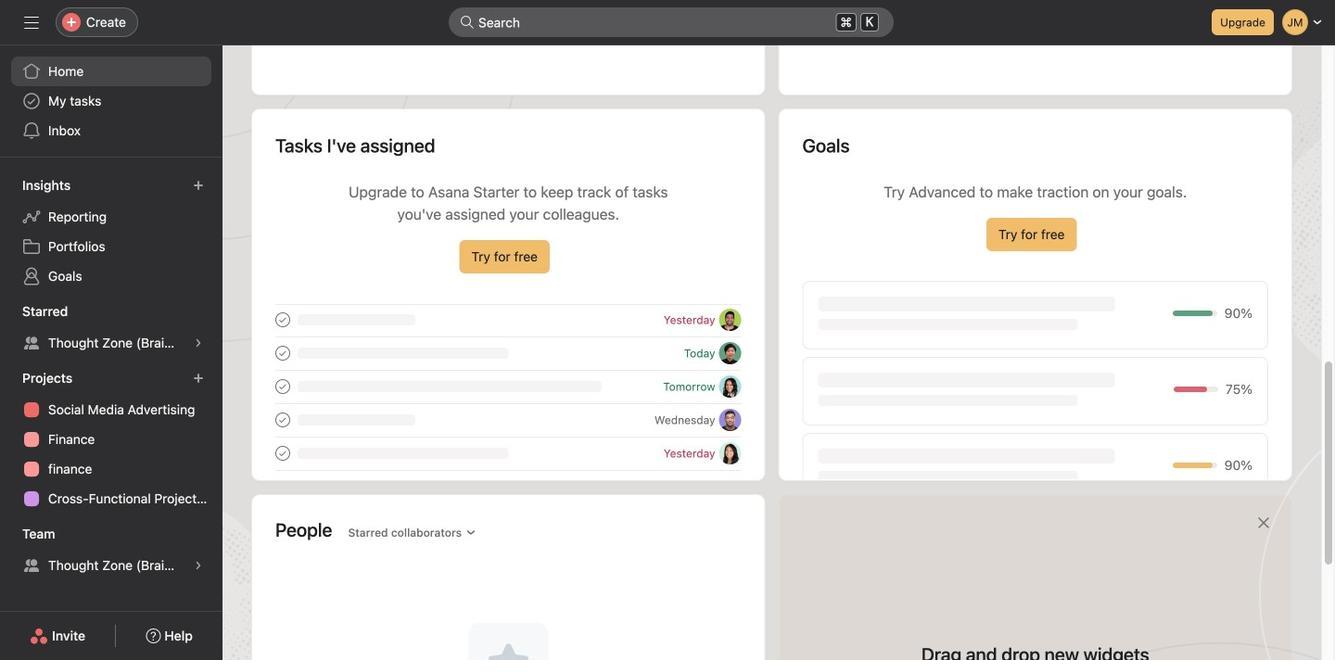 Task type: locate. For each thing, give the bounding box(es) containing it.
see details, thought zone (brainstorm space) image
[[193, 338, 204, 349]]

dismiss image
[[1257, 516, 1271, 530]]

hide sidebar image
[[24, 15, 39, 30]]

starred element
[[0, 295, 223, 362]]

new project or portfolio image
[[193, 373, 204, 384]]

global element
[[0, 45, 223, 157]]

projects element
[[0, 362, 223, 517]]

prominent image
[[460, 15, 475, 30]]

insights element
[[0, 169, 223, 295]]

None field
[[449, 7, 894, 37]]



Task type: describe. For each thing, give the bounding box(es) containing it.
new insights image
[[193, 180, 204, 191]]

Search tasks, projects, and more text field
[[449, 7, 894, 37]]

teams element
[[0, 517, 223, 584]]

see details, thought zone (brainstorm space) image
[[193, 560, 204, 571]]



Task type: vqa. For each thing, say whether or not it's contained in the screenshot.
the top Mark complete checkbox
no



